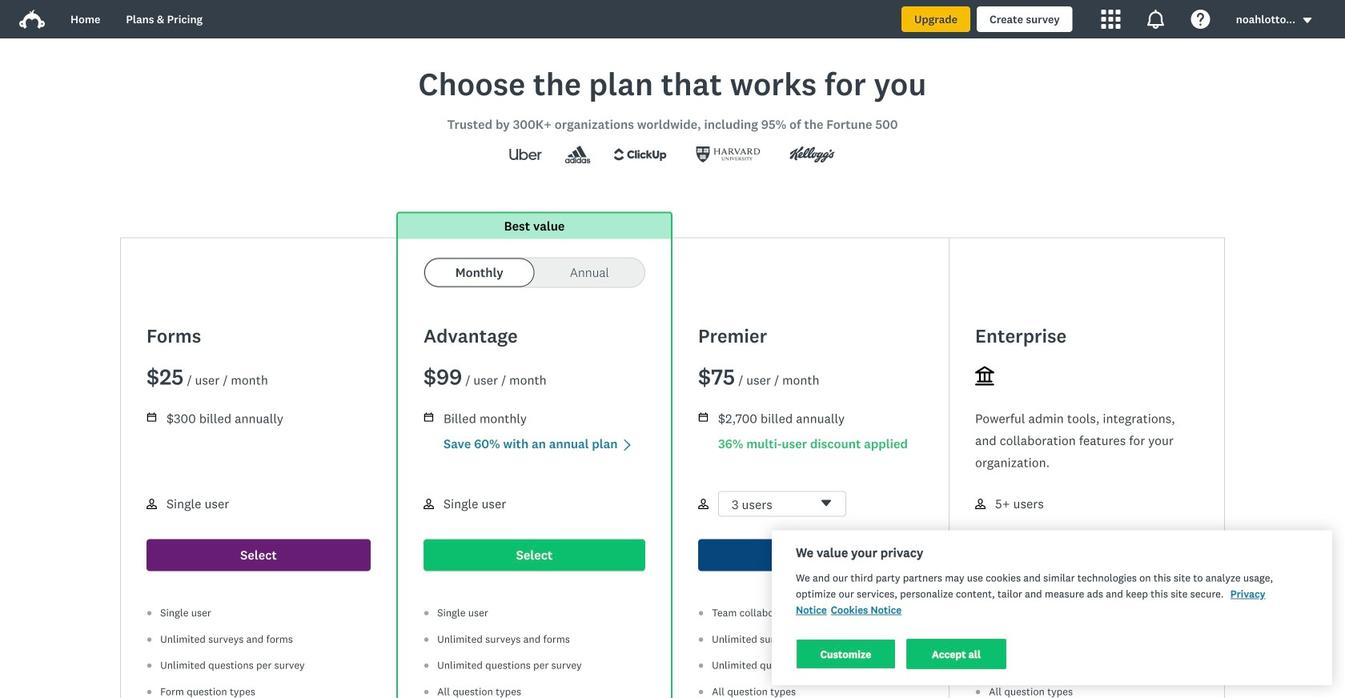 Task type: vqa. For each thing, say whether or not it's contained in the screenshot.
HELP ICON
yes



Task type: describe. For each thing, give the bounding box(es) containing it.
help icon image
[[1192, 10, 1211, 29]]

notification center icon image
[[1147, 10, 1166, 29]]

1 user image from the left
[[147, 499, 157, 510]]

Select Menu field
[[719, 492, 847, 518]]

building icon image
[[976, 367, 995, 386]]

right arrow image
[[621, 439, 634, 452]]



Task type: locate. For each thing, give the bounding box(es) containing it.
brand logo image
[[19, 6, 45, 32], [19, 10, 45, 29]]

user image
[[147, 499, 157, 510], [424, 499, 434, 510], [699, 499, 709, 510], [976, 499, 986, 510]]

calendar icon image
[[147, 412, 157, 423], [424, 412, 434, 423], [699, 412, 709, 423], [147, 413, 156, 422], [424, 413, 434, 422], [699, 413, 708, 422]]

harvard image
[[682, 142, 776, 167]]

2 brand logo image from the top
[[19, 10, 45, 29]]

1 brand logo image from the top
[[19, 6, 45, 32]]

adidas image
[[557, 146, 599, 163]]

clickup image
[[599, 142, 682, 167]]

uber image
[[495, 142, 557, 167]]

dropdown arrow icon image
[[1303, 15, 1314, 26], [1304, 18, 1313, 23]]

4 user image from the left
[[976, 499, 986, 510]]

kellogg's image
[[776, 142, 851, 167]]

3 user image from the left
[[699, 499, 709, 510]]

2 user image from the left
[[424, 499, 434, 510]]

products icon image
[[1102, 10, 1121, 29], [1102, 10, 1121, 29]]



